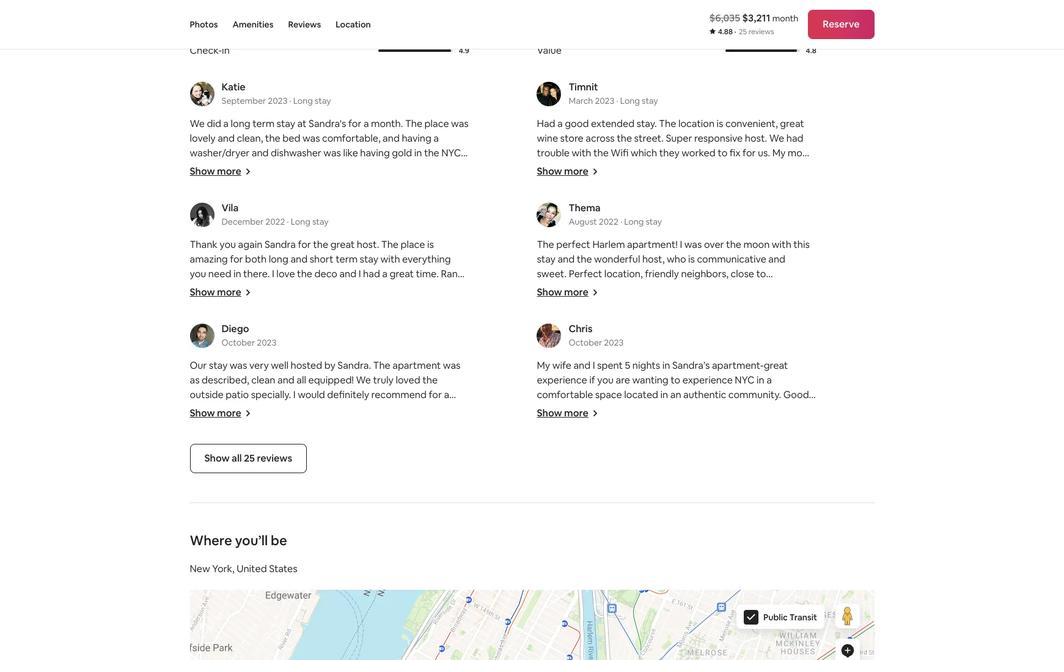 Task type: vqa. For each thing, say whether or not it's contained in the screenshot.
the Log out on the right bottom
no



Task type: describe. For each thing, give the bounding box(es) containing it.
communicative
[[697, 253, 766, 266]]

in inside we did a long term stay at sandra's for a month.  the place was lovely and clean, the bed was comfortable, and having a washer/dryer and dishwasher was like having gold in the nyc area.  we did have some issues with the internet.  the apartment is mostly quiet, but sometimes the upstairs neighbors are loud and the neighborhood can be loud as well - but that is city life.
[[414, 147, 422, 160]]

is left mostly
[[240, 176, 247, 189]]

bus
[[637, 403, 653, 416]]

all inside "show all 25 reviews" 'button'
[[232, 452, 242, 465]]

in up community.
[[757, 374, 764, 387]]

more for a
[[217, 165, 241, 178]]

loved inside our stay was very well hosted by sandra. the apartment was as described, clean and all equipped! we truly loved the outside patio specially. i would definitely recommend for a handy centric accommodation.
[[396, 374, 420, 387]]

and down ran
[[436, 282, 453, 295]]

in down communication
[[222, 44, 230, 57]]

show more for did
[[190, 165, 241, 178]]

long for extended
[[620, 95, 640, 106]]

drag pegman onto the map to open street view image
[[835, 605, 860, 629]]

4.8
[[806, 46, 816, 56]]

we down washer/dryer
[[214, 161, 229, 174]]

the down 'bus'
[[631, 418, 646, 431]]

2 horizontal spatial experience
[[683, 374, 733, 387]]

month,
[[716, 282, 748, 295]]

2023 for timnit
[[595, 95, 615, 106]]

show for we did a long term stay at sandra's for a month.  the place was lovely and clean, the bed was comfortable, and having a washer/dryer and dishwasher was like having gold in the nyc area.  we did have some issues with the internet.  the apartment is mostly quiet, but sometimes the upstairs neighbors are loud and the neighborhood can be loud as well - but that is city life.
[[190, 165, 215, 178]]

mostly
[[249, 176, 280, 189]]

clean
[[251, 374, 275, 387]]

nyc inside we did a long term stay at sandra's for a month.  the place was lovely and clean, the bed was comfortable, and having a washer/dryer and dishwasher was like having gold in the nyc area.  we did have some issues with the internet.  the apartment is mostly quiet, but sometimes the upstairs neighbors are loud and the neighborhood can be loud as well - but that is city life.
[[441, 147, 461, 160]]

diego image
[[190, 324, 214, 348]]

here
[[670, 282, 691, 295]]

if
[[589, 374, 595, 387]]

need.
[[606, 282, 631, 295]]

place inside thank you again sandra for the great host. the place is amazing for both long and short term stay with everything you need in there. i love the deco and i had a great time. ran into a few problems with the lock and keys, and sandra and her husband were super helpful and fast to respond. the backyard was a nice addition with some cats hanging out. location was safe and convenient. the only thing bothered me was that you could hear upstairs neighbors moving around sometimes. overall it's a great experience and i recommend staying at sandra's place.
[[401, 238, 425, 251]]

5
[[625, 359, 630, 372]]

and up the bonus!
[[680, 418, 697, 431]]

a inside had a good extended stay. the location is convenient, great wine store across the street. super responsive host. we had trouble with the wifi which they worked to fix for us. my mom couldn't figure out the dimmers of the lights they were super responsive and helpful.
[[557, 117, 563, 130]]

store
[[560, 132, 584, 145]]

at inside we did a long term stay at sandra's for a month.  the place was lovely and clean, the bed was comfortable, and having a washer/dryer and dishwasher was like having gold in the nyc area.  we did have some issues with the internet.  the apartment is mostly quiet, but sometimes the upstairs neighbors are loud and the neighborhood can be loud as well - but that is city life.
[[297, 117, 307, 130]]

sandra.
[[338, 359, 371, 372]]

with inside had a good extended stay. the location is convenient, great wine store across the street. super responsive host. we had trouble with the wifi which they worked to fix for us. my mom couldn't figure out the dimmers of the lights they were super responsive and helpful.
[[572, 147, 591, 160]]

york,
[[212, 563, 235, 576]]

had inside had a good extended stay. the location is convenient, great wine store across the street. super responsive host. we had trouble with the wifi which they worked to fix for us. my mom couldn't figure out the dimmers of the lights they were super responsive and helpful.
[[787, 132, 803, 145]]

0 horizontal spatial be
[[271, 532, 287, 549]]

which
[[631, 147, 657, 160]]

check-
[[190, 44, 222, 57]]

check-in
[[190, 44, 230, 57]]

2023 for diego
[[257, 337, 276, 348]]

very
[[249, 359, 269, 372]]

0 vertical spatial location
[[336, 19, 371, 30]]

there.
[[243, 268, 270, 281]]

comfortable
[[537, 389, 593, 402]]

august
[[569, 216, 597, 227]]

the left only
[[345, 326, 362, 339]]

new york, united states
[[190, 563, 297, 576]]

be inside we did a long term stay at sandra's for a month.  the place was lovely and clean, the bed was comfortable, and having a washer/dryer and dishwasher was like having gold in the nyc area.  we did have some issues with the internet.  the apartment is mostly quiet, but sometimes the upstairs neighbors are loud and the neighborhood can be loud as well - but that is city life.
[[396, 191, 408, 204]]

fix
[[730, 147, 741, 160]]

the down can
[[381, 238, 399, 251]]

loved inside the perfect harlem apartment! i was over the moon with this stay and the wonderful host, who is communicative and sweet. perfect location, friendly neighbors, close to everything you need. i stayed here for a month, then loved it so much i decided to stay another. 10000% recommend.
[[773, 282, 797, 295]]

you up "into"
[[190, 268, 206, 281]]

are inside my wife and i spent 5 nights in sandra's apartment-great experience if you are wanting to experience nyc in a comfortable space located in an authentic community. good access to subway and bus to reach all parts of the city. great supermarket around the corner and plenty of places to eat nearby. outdoor space was a bonus!
[[616, 374, 630, 387]]

show more for a
[[537, 165, 589, 178]]

wife
[[552, 359, 571, 372]]

good
[[783, 389, 809, 402]]

is left the 'city'
[[228, 205, 235, 218]]

quiet,
[[282, 176, 307, 189]]

sandra's inside thank you again sandra for the great host. the place is amazing for both long and short term stay with everything you need in there. i love the deco and i had a great time. ran into a few problems with the lock and keys, and sandra and her husband were super helpful and fast to respond. the backyard was a nice addition with some cats hanging out. location was safe and convenient. the only thing bothered me was that you could hear upstairs neighbors moving around sometimes. overall it's a great experience and i recommend staying at sandra's place.
[[236, 370, 273, 383]]

area.
[[190, 161, 212, 174]]

i left love
[[272, 268, 274, 281]]

specially.
[[251, 389, 291, 402]]

wanting
[[632, 374, 669, 387]]

2 vertical spatial of
[[730, 418, 739, 431]]

where you'll be
[[190, 532, 287, 549]]

had inside thank you again sandra for the great host. the place is amazing for both long and short term stay with everything you need in there. i love the deco and i had a great time. ran into a few problems with the lock and keys, and sandra and her husband were super helpful and fast to respond. the backyard was a nice addition with some cats hanging out. location was safe and convenient. the only thing bothered me was that you could hear upstairs neighbors moving around sometimes. overall it's a great experience and i recommend staying at sandra's place.
[[363, 268, 380, 281]]

0 vertical spatial space
[[595, 389, 622, 402]]

i up who
[[680, 238, 682, 251]]

moving
[[400, 341, 433, 354]]

show for thank you again sandra for the great host. the place is amazing for both long and short term stay with everything you need in there. i love the deco and i had a great time. ran into a few problems with the lock and keys, and sandra and her husband were super helpful and fast to respond. the backyard was a nice addition with some cats hanging out. location was safe and convenient. the only thing bothered me was that you could hear upstairs neighbors moving around sometimes. overall it's a great experience and i recommend staying at sandra's place.
[[190, 286, 215, 299]]

convenient,
[[726, 117, 778, 130]]

accommodation.
[[253, 403, 330, 416]]

· right 4.88
[[734, 27, 736, 37]]

ran
[[441, 268, 458, 281]]

1 vertical spatial having
[[360, 147, 390, 160]]

sandra's inside my wife and i spent 5 nights in sandra's apartment-great experience if you are wanting to experience nyc in a comfortable space located in an authentic community. good access to subway and bus to reach all parts of the city. great supermarket around the corner and plenty of places to eat nearby. outdoor space was a bonus!
[[672, 359, 710, 372]]

for inside the perfect harlem apartment! i was over the moon with this stay and the wonderful host, who is communicative and sweet. perfect location, friendly neighbors, close to everything you need. i stayed here for a month, then loved it so much i decided to stay another. 10000% recommend.
[[693, 282, 706, 295]]

chris image
[[537, 324, 561, 348]]

states
[[269, 563, 297, 576]]

host. inside had a good extended stay. the location is convenient, great wine store across the street. super responsive host. we had trouble with the wifi which they worked to fix for us. my mom couldn't figure out the dimmers of the lights they were super responsive and helpful.
[[745, 132, 767, 145]]

term inside we did a long term stay at sandra's for a month.  the place was lovely and clean, the bed was comfortable, and having a washer/dryer and dishwasher was like having gold in the nyc area.  we did have some issues with the internet.  the apartment is mostly quiet, but sometimes the upstairs neighbors are loud and the neighborhood can be loud as well - but that is city life.
[[253, 117, 275, 130]]

sometimes.
[[190, 356, 242, 369]]

stay inside our stay was very well hosted by sandra. the apartment was as described, clean and all equipped! we truly loved the outside patio specially. i would definitely recommend for a handy centric accommodation.
[[209, 359, 228, 372]]

add a place to the map image
[[840, 644, 855, 659]]

the right love
[[297, 268, 312, 281]]

to up "an"
[[671, 374, 680, 387]]

the down community.
[[744, 403, 759, 416]]

is inside the perfect harlem apartment! i was over the moon with this stay and the wonderful host, who is communicative and sweet. perfect location, friendly neighbors, close to everything you need. i stayed here for a month, then loved it so much i decided to stay another. 10000% recommend.
[[688, 253, 695, 266]]

and up have
[[252, 147, 269, 160]]

0 vertical spatial responsive
[[694, 132, 743, 145]]

the down worked
[[693, 161, 708, 174]]

with up convenient.
[[321, 312, 340, 325]]

sometimes
[[327, 176, 377, 189]]

street.
[[634, 132, 664, 145]]

us.
[[758, 147, 770, 160]]

2022 for harlem
[[599, 216, 618, 227]]

nyc inside my wife and i spent 5 nights in sandra's apartment-great experience if you are wanting to experience nyc in a comfortable space located in an authentic community. good access to subway and bus to reach all parts of the city. great supermarket around the corner and plenty of places to eat nearby. outdoor space was a bonus!
[[735, 374, 755, 387]]

and up truly
[[379, 356, 396, 369]]

value
[[537, 44, 562, 57]]

apartment-
[[712, 359, 764, 372]]

over
[[704, 238, 724, 251]]

chris image
[[537, 324, 561, 348]]

equipped!
[[308, 374, 354, 387]]

super
[[666, 132, 692, 145]]

great down hear
[[300, 356, 324, 369]]

time.
[[416, 268, 439, 281]]

i right much
[[577, 297, 579, 310]]

1 vertical spatial space
[[613, 433, 640, 446]]

0 vertical spatial but
[[310, 176, 325, 189]]

neighborhood
[[312, 191, 376, 204]]

could
[[265, 341, 290, 354]]

that inside thank you again sandra for the great host. the place is amazing for both long and short term stay with everything you need in there. i love the deco and i had a great time. ran into a few problems with the lock and keys, and sandra and her husband were super helpful and fast to respond. the backyard was a nice addition with some cats hanging out. location was safe and convenient. the only thing bothered me was that you could hear upstairs neighbors moving around sometimes. overall it's a great experience and i recommend staying at sandra's place.
[[226, 341, 245, 354]]

show more for perfect
[[537, 286, 589, 299]]

it
[[799, 282, 806, 295]]

the inside our stay was very well hosted by sandra. the apartment was as described, clean and all equipped! we truly loved the outside patio specially. i would definitely recommend for a handy centric accommodation.
[[373, 359, 390, 372]]

diego
[[222, 323, 249, 336]]

and up love
[[291, 253, 308, 266]]

in left "an"
[[660, 389, 668, 402]]

the down the gold
[[406, 161, 423, 174]]

the up communicative on the right of the page
[[726, 238, 741, 251]]

lovely
[[190, 132, 216, 145]]

apartment!
[[627, 238, 678, 251]]

and left 'bus'
[[618, 403, 635, 416]]

· for thank you again sandra for the great host. the place is amazing for both long and short term stay with everything you need in there. i love the deco and i had a great time. ran into a few problems with the lock and keys, and sandra and her husband were super helpful and fast to respond. the backyard was a nice addition with some cats hanging out. location was safe and convenient. the only thing bothered me was that you could hear upstairs neighbors moving around sometimes. overall it's a great experience and i recommend staying at sandra's place.
[[287, 216, 289, 227]]

into
[[190, 282, 207, 295]]

0 vertical spatial they
[[659, 147, 680, 160]]

reviews for show all 25 reviews
[[257, 452, 292, 465]]

photos
[[190, 19, 218, 30]]

show more for you
[[190, 286, 241, 299]]

is inside thank you again sandra for the great host. the place is amazing for both long and short term stay with everything you need in there. i love the deco and i had a great time. ran into a few problems with the lock and keys, and sandra and her husband were super helpful and fast to respond. the backyard was a nice addition with some cats hanging out. location was safe and convenient. the only thing bothered me was that you could hear upstairs neighbors moving around sometimes. overall it's a great experience and i recommend staying at sandra's place.
[[427, 238, 434, 251]]

the inside the perfect harlem apartment! i was over the moon with this stay and the wonderful host, who is communicative and sweet. perfect location, friendly neighbors, close to everything you need. i stayed here for a month, then loved it so much i decided to stay another. 10000% recommend.
[[537, 238, 554, 251]]

show more button for you
[[190, 286, 251, 299]]

1 vertical spatial did
[[231, 161, 245, 174]]

across
[[586, 132, 615, 145]]

handy
[[190, 403, 217, 416]]

i up keys,
[[359, 268, 361, 281]]

definitely
[[327, 389, 369, 402]]

sandra's
[[309, 117, 346, 130]]

my inside had a good extended stay. the location is convenient, great wine store across the street. super responsive host. we had trouble with the wifi which they worked to fix for us. my mom couldn't figure out the dimmers of the lights they were super responsive and helpful.
[[772, 147, 786, 160]]

were inside thank you again sandra for the great host. the place is amazing for both long and short term stay with everything you need in there. i love the deco and i had a great time. ran into a few problems with the lock and keys, and sandra and her husband were super helpful and fast to respond. the backyard was a nice addition with some cats hanging out. location was safe and convenient. the only thing bothered me was that you could hear upstairs neighbors moving around sometimes. overall it's a great experience and i recommend staying at sandra's place.
[[248, 297, 270, 310]]

me
[[190, 341, 204, 354]]

nice
[[261, 312, 279, 325]]

with inside the perfect harlem apartment! i was over the moon with this stay and the wonderful host, who is communicative and sweet. perfect location, friendly neighbors, close to everything you need. i stayed here for a month, then loved it so much i decided to stay another. 10000% recommend.
[[772, 238, 791, 251]]

and down lock
[[333, 297, 349, 310]]

$6,035 $3,211 month
[[709, 12, 798, 24]]

extended
[[591, 117, 635, 130]]

stay inside vila december 2022 · long stay
[[312, 216, 329, 227]]

harlem
[[593, 238, 625, 251]]

long for long
[[293, 95, 313, 106]]

our
[[190, 359, 207, 372]]

neighbors inside thank you again sandra for the great host. the place is amazing for both long and short term stay with everything you need in there. i love the deco and i had a great time. ran into a few problems with the lock and keys, and sandra and her husband were super helpful and fast to respond. the backyard was a nice addition with some cats hanging out. location was safe and convenient. the only thing bothered me was that you could hear upstairs neighbors moving around sometimes. overall it's a great experience and i recommend staying at sandra's place.
[[352, 341, 398, 354]]

the down quiet,
[[294, 191, 310, 204]]

stay up "sweet."
[[537, 253, 556, 266]]

and up washer/dryer
[[218, 132, 235, 145]]

the up can
[[379, 176, 394, 189]]

show for our stay was very well hosted by sandra. the apartment was as described, clean and all equipped! we truly loved the outside patio specially. i would definitely recommend for a handy centric accommodation.
[[190, 407, 215, 420]]

internet.
[[366, 161, 404, 174]]

place inside we did a long term stay at sandra's for a month.  the place was lovely and clean, the bed was comfortable, and having a washer/dryer and dishwasher was like having gold in the nyc area.  we did have some issues with the internet.  the apartment is mostly quiet, but sometimes the upstairs neighbors are loud and the neighborhood can be loud as well - but that is city life.
[[425, 117, 449, 130]]

super inside had a good extended stay. the location is convenient, great wine store across the street. super responsive host. we had trouble with the wifi which they worked to fix for us. my mom couldn't figure out the dimmers of the lights they were super responsive and helpful.
[[783, 161, 809, 174]]

the right the gold
[[424, 147, 439, 160]]

hear
[[292, 341, 313, 354]]

staying
[[190, 370, 222, 383]]

you up overall
[[247, 341, 263, 354]]

0 horizontal spatial sandra
[[265, 238, 296, 251]]

great inside my wife and i spent 5 nights in sandra's apartment-great experience if you are wanting to experience nyc in a comfortable space located in an authentic community. good access to subway and bus to reach all parts of the city. great supermarket around the corner and plenty of places to eat nearby. outdoor space was a bonus!
[[764, 359, 788, 372]]

1 horizontal spatial 4.9
[[806, 2, 816, 12]]

i inside my wife and i spent 5 nights in sandra's apartment-great experience if you are wanting to experience nyc in a comfortable space located in an authentic community. good access to subway and bus to reach all parts of the city. great supermarket around the corner and plenty of places to eat nearby. outdoor space was a bonus!
[[593, 359, 595, 372]]

upstairs inside we did a long term stay at sandra's for a month.  the place was lovely and clean, the bed was comfortable, and having a washer/dryer and dishwasher was like having gold in the nyc area.  we did have some issues with the internet.  the apartment is mostly quiet, but sometimes the upstairs neighbors are loud and the neighborhood can be loud as well - but that is city life.
[[397, 176, 432, 189]]

for inside our stay was very well hosted by sandra. the apartment was as described, clean and all equipped! we truly loved the outside patio specially. i would definitely recommend for a handy centric accommodation.
[[429, 389, 442, 402]]

more for good
[[564, 165, 589, 178]]

nights
[[633, 359, 660, 372]]

0 vertical spatial did
[[207, 117, 221, 130]]

to down need.
[[621, 297, 630, 310]]

we did a long term stay at sandra's for a month.  the place was lovely and clean, the bed was comfortable, and having a washer/dryer and dishwasher was like having gold in the nyc area.  we did have some issues with the internet.  the apartment is mostly quiet, but sometimes the upstairs neighbors are loud and the neighborhood can be loud as well - but that is city life.
[[190, 117, 469, 218]]

to up then
[[756, 268, 766, 281]]

and up if
[[574, 359, 591, 372]]

both
[[245, 253, 267, 266]]

show more for stay
[[190, 407, 241, 420]]

then
[[750, 282, 770, 295]]

2023 for chris
[[604, 337, 624, 348]]

close
[[731, 268, 754, 281]]

for up short
[[298, 238, 311, 251]]

gold
[[392, 147, 412, 160]]

mom
[[788, 147, 811, 160]]

to up supermarket
[[570, 403, 579, 416]]

1 vertical spatial sandra
[[403, 282, 434, 295]]

some inside thank you again sandra for the great host. the place is amazing for both long and short term stay with everything you need in there. i love the deco and i had a great time. ran into a few problems with the lock and keys, and sandra and her husband were super helpful and fast to respond. the backyard was a nice addition with some cats hanging out. location was safe and convenient. the only thing bothered me was that you could hear upstairs neighbors moving around sometimes. overall it's a great experience and i recommend staying at sandra's place.
[[342, 312, 367, 325]]

moon
[[744, 238, 770, 251]]

community.
[[728, 389, 781, 402]]

dimmers
[[639, 161, 679, 174]]

google map
showing 6 points of interest. region
[[87, 564, 1026, 661]]

some inside we did a long term stay at sandra's for a month.  the place was lovely and clean, the bed was comfortable, and having a washer/dryer and dishwasher was like having gold in the nyc area.  we did have some issues with the internet.  the apartment is mostly quiet, but sometimes the upstairs neighbors are loud and the neighborhood can be loud as well - but that is city life.
[[271, 161, 296, 174]]

show more button for perfect
[[537, 286, 598, 299]]

all inside our stay was very well hosted by sandra. the apartment was as described, clean and all equipped! we truly loved the outside patio specially. i would definitely recommend for a handy centric accommodation.
[[297, 374, 306, 387]]

and down quiet,
[[275, 191, 292, 204]]

lock
[[320, 282, 338, 295]]

the down across
[[593, 147, 609, 160]]

need
[[208, 268, 231, 281]]

to left eat
[[772, 418, 782, 431]]

and down 'perfect'
[[558, 253, 575, 266]]

stay inside timnit march 2023 · long stay
[[642, 95, 658, 106]]

the up short
[[313, 238, 328, 251]]

stay inside thema august 2022 · long stay
[[646, 216, 662, 227]]

and up could at left bottom
[[271, 326, 288, 339]]

the left the bed
[[265, 132, 280, 145]]

list containing katie
[[185, 81, 879, 446]]

well inside we did a long term stay at sandra's for a month.  the place was lovely and clean, the bed was comfortable, and having a washer/dryer and dishwasher was like having gold in the nyc area.  we did have some issues with the internet.  the apartment is mostly quiet, but sometimes the upstairs neighbors are loud and the neighborhood can be loud as well - but that is city life.
[[444, 191, 462, 204]]

the up helpful.
[[622, 161, 637, 174]]

parts
[[706, 403, 730, 416]]

term inside thank you again sandra for the great host. the place is amazing for both long and short term stay with everything you need in there. i love the deco and i had a great time. ran into a few problems with the lock and keys, and sandra and her husband were super helpful and fast to respond. the backyard was a nice addition with some cats hanging out. location was safe and convenient. the only thing bothered me was that you could hear upstairs neighbors moving around sometimes. overall it's a great experience and i recommend staying at sandra's place.
[[336, 253, 358, 266]]

4.7
[[807, 24, 816, 34]]

stayed
[[638, 282, 668, 295]]

around inside thank you again sandra for the great host. the place is amazing for both long and short term stay with everything you need in there. i love the deco and i had a great time. ran into a few problems with the lock and keys, and sandra and her husband were super helpful and fast to respond. the backyard was a nice addition with some cats hanging out. location was safe and convenient. the only thing bothered me was that you could hear upstairs neighbors moving around sometimes. overall it's a great experience and i recommend staying at sandra's place.
[[435, 341, 467, 354]]

for left both
[[230, 253, 243, 266]]

we inside had a good extended stay. the location is convenient, great wine store across the street. super responsive host. we had trouble with the wifi which they worked to fix for us. my mom couldn't figure out the dimmers of the lights they were super responsive and helpful.
[[769, 132, 784, 145]]

amazing
[[190, 253, 228, 266]]

we up lovely
[[190, 117, 205, 130]]

the up out.
[[425, 297, 442, 310]]

2022 for again
[[265, 216, 285, 227]]

you inside my wife and i spent 5 nights in sandra's apartment-great experience if you are wanting to experience nyc in a comfortable space located in an authentic community. good access to subway and bus to reach all parts of the city. great supermarket around the corner and plenty of places to eat nearby. outdoor space was a bonus!
[[597, 374, 614, 387]]

everything inside the perfect harlem apartment! i was over the moon with this stay and the wonderful host, who is communicative and sweet. perfect location, friendly neighbors, close to everything you need. i stayed here for a month, then loved it so much i decided to stay another. 10000% recommend.
[[537, 282, 586, 295]]

with inside we did a long term stay at sandra's for a month.  the place was lovely and clean, the bed was comfortable, and having a washer/dryer and dishwasher was like having gold in the nyc area.  we did have some issues with the internet.  the apartment is mostly quiet, but sometimes the upstairs neighbors are loud and the neighborhood can be loud as well - but that is city life.
[[327, 161, 346, 174]]

and right deco
[[340, 268, 356, 281]]

chris october 2023
[[569, 323, 624, 348]]

around inside my wife and i spent 5 nights in sandra's apartment-great experience if you are wanting to experience nyc in a comfortable space located in an authentic community. good access to subway and bus to reach all parts of the city. great supermarket around the corner and plenty of places to eat nearby. outdoor space was a bonus!
[[597, 418, 629, 431]]

to up "corner"
[[655, 403, 665, 416]]

photos button
[[190, 0, 218, 49]]

the up "wifi"
[[617, 132, 632, 145]]

and down moon at right
[[768, 253, 785, 266]]

is inside had a good extended stay. the location is convenient, great wine store across the street. super responsive host. we had trouble with the wifi which they worked to fix for us. my mom couldn't figure out the dimmers of the lights they were super responsive and helpful.
[[717, 117, 723, 130]]

great left time.
[[390, 268, 414, 281]]

were inside had a good extended stay. the location is convenient, great wine store across the street. super responsive host. we had trouble with the wifi which they worked to fix for us. my mom couldn't figure out the dimmers of the lights they were super responsive and helpful.
[[759, 161, 781, 174]]

katie
[[222, 81, 245, 94]]

great inside had a good extended stay. the location is convenient, great wine store across the street. super responsive host. we had trouble with the wifi which they worked to fix for us. my mom couldn't figure out the dimmers of the lights they were super responsive and helpful.
[[780, 117, 804, 130]]

and up respond.
[[384, 282, 401, 295]]



Task type: locate. For each thing, give the bounding box(es) containing it.
figure
[[576, 161, 602, 174]]

0 horizontal spatial apartment
[[190, 176, 238, 189]]

0 horizontal spatial experience
[[326, 356, 377, 369]]

with up figure on the top
[[572, 147, 591, 160]]

1 horizontal spatial all
[[297, 374, 306, 387]]

show for the perfect harlem apartment! i was over the moon with this stay and the wonderful host, who is communicative and sweet. perfect location, friendly neighbors, close to everything you need. i stayed here for a month, then loved it so much i decided to stay another. 10000% recommend.
[[537, 286, 562, 299]]

we inside our stay was very well hosted by sandra. the apartment was as described, clean and all equipped! we truly loved the outside patio specially. i would definitely recommend for a handy centric accommodation.
[[356, 374, 371, 387]]

super inside thank you again sandra for the great host. the place is amazing for both long and short term stay with everything you need in there. i love the deco and i had a great time. ran into a few problems with the lock and keys, and sandra and her husband were super helpful and fast to respond. the backyard was a nice addition with some cats hanging out. location was safe and convenient. the only thing bothered me was that you could hear upstairs neighbors moving around sometimes. overall it's a great experience and i recommend staying at sandra's place.
[[272, 297, 298, 310]]

1 horizontal spatial my
[[772, 147, 786, 160]]

show more button for wife
[[537, 407, 598, 420]]

host. inside thank you again sandra for the great host. the place is amazing for both long and short term stay with everything you need in there. i love the deco and i had a great time. ran into a few problems with the lock and keys, and sandra and her husband were super helpful and fast to respond. the backyard was a nice addition with some cats hanging out. location was safe and convenient. the only thing bothered me was that you could hear upstairs neighbors moving around sometimes. overall it's a great experience and i recommend staying at sandra's place.
[[357, 238, 379, 251]]

we
[[190, 117, 205, 130], [769, 132, 784, 145], [214, 161, 229, 174], [356, 374, 371, 387]]

long inside we did a long term stay at sandra's for a month.  the place was lovely and clean, the bed was comfortable, and having a washer/dryer and dishwasher was like having gold in the nyc area.  we did have some issues with the internet.  the apartment is mostly quiet, but sometimes the upstairs neighbors are loud and the neighborhood can be loud as well - but that is city life.
[[231, 117, 250, 130]]

that down diego
[[226, 341, 245, 354]]

long for apartment!
[[624, 216, 644, 227]]

fast
[[352, 297, 369, 310]]

new
[[190, 563, 210, 576]]

1 vertical spatial recommend
[[371, 389, 427, 402]]

october inside diego october 2023
[[222, 337, 255, 348]]

amenities
[[233, 19, 274, 30]]

2023 for katie
[[268, 95, 287, 106]]

it's
[[278, 356, 290, 369]]

0 horizontal spatial at
[[224, 370, 233, 383]]

0 horizontal spatial some
[[271, 161, 296, 174]]

1 horizontal spatial be
[[396, 191, 408, 204]]

stay inside thank you again sandra for the great host. the place is amazing for both long and short term stay with everything you need in there. i love the deco and i had a great time. ran into a few problems with the lock and keys, and sandra and her husband were super helpful and fast to respond. the backyard was a nice addition with some cats hanging out. location was safe and convenient. the only thing bothered me was that you could hear upstairs neighbors moving around sometimes. overall it's a great experience and i recommend staying at sandra's place.
[[360, 253, 378, 266]]

her
[[190, 297, 205, 310]]

long inside katie september 2023 · long stay
[[293, 95, 313, 106]]

experience up "authentic"
[[683, 374, 733, 387]]

0 vertical spatial be
[[396, 191, 408, 204]]

more for again
[[217, 286, 241, 299]]

upstairs up the by
[[315, 341, 350, 354]]

more down patio
[[217, 407, 241, 420]]

reach
[[667, 403, 692, 416]]

1 horizontal spatial responsive
[[694, 132, 743, 145]]

0 horizontal spatial but
[[190, 205, 205, 218]]

responsive
[[694, 132, 743, 145], [537, 176, 585, 189]]

show more down need
[[190, 286, 241, 299]]

you inside the perfect harlem apartment! i was over the moon with this stay and the wonderful host, who is communicative and sweet. perfect location, friendly neighbors, close to everything you need. i stayed here for a month, then loved it so much i decided to stay another. 10000% recommend.
[[588, 282, 604, 295]]

out
[[604, 161, 620, 174]]

as down our
[[190, 374, 200, 387]]

2 2022 from the left
[[599, 216, 618, 227]]

timnit image
[[537, 82, 561, 106]]

long inside thank you again sandra for the great host. the place is amazing for both long and short term stay with everything you need in there. i love the deco and i had a great time. ran into a few problems with the lock and keys, and sandra and her husband were super helpful and fast to respond. the backyard was a nice addition with some cats hanging out. location was safe and convenient. the only thing bothered me was that you could hear upstairs neighbors moving around sometimes. overall it's a great experience and i recommend staying at sandra's place.
[[269, 253, 288, 266]]

· for had a good extended stay. the location is convenient, great wine store across the street. super responsive host. we had trouble with the wifi which they worked to fix for us. my mom couldn't figure out the dimmers of the lights they were super responsive and helpful.
[[616, 95, 618, 106]]

upstairs inside thank you again sandra for the great host. the place is amazing for both long and short term stay with everything you need in there. i love the deco and i had a great time. ran into a few problems with the lock and keys, and sandra and her husband were super helpful and fast to respond. the backyard was a nice addition with some cats hanging out. location was safe and convenient. the only thing bothered me was that you could hear upstairs neighbors moving around sometimes. overall it's a great experience and i recommend staying at sandra's place.
[[315, 341, 350, 354]]

0 vertical spatial at
[[297, 117, 307, 130]]

0 vertical spatial neighbors
[[190, 191, 235, 204]]

all down "authentic"
[[694, 403, 704, 416]]

in right need
[[233, 268, 241, 281]]

they down fix
[[736, 161, 757, 174]]

out.
[[429, 312, 447, 325]]

be right you'll
[[271, 532, 287, 549]]

show more button down comfortable in the bottom right of the page
[[537, 407, 598, 420]]

the perfect harlem apartment! i was over the moon with this stay and the wonderful host, who is communicative and sweet. perfect location, friendly neighbors, close to everything you need. i stayed here for a month, then loved it so much i decided to stay another. 10000% recommend.
[[537, 238, 810, 310]]

0 vertical spatial some
[[271, 161, 296, 174]]

reviews inside 'button'
[[257, 452, 292, 465]]

0 horizontal spatial my
[[537, 359, 550, 372]]

trouble
[[537, 147, 570, 160]]

0 vertical spatial loved
[[773, 282, 797, 295]]

around down subway
[[597, 418, 629, 431]]

helpful.
[[607, 176, 640, 189]]

0 horizontal spatial responsive
[[537, 176, 585, 189]]

1 horizontal spatial term
[[336, 253, 358, 266]]

neighbors inside we did a long term stay at sandra's for a month.  the place was lovely and clean, the bed was comfortable, and having a washer/dryer and dishwasher was like having gold in the nyc area.  we did have some issues with the internet.  the apartment is mostly quiet, but sometimes the upstairs neighbors are loud and the neighborhood can be loud as well - but that is city life.
[[190, 191, 235, 204]]

show left few
[[190, 286, 215, 299]]

a
[[223, 117, 229, 130], [364, 117, 369, 130], [557, 117, 563, 130], [434, 132, 439, 145], [382, 268, 388, 281], [209, 282, 215, 295], [708, 282, 713, 295], [253, 312, 258, 325], [293, 356, 298, 369], [767, 374, 772, 387], [444, 389, 449, 402], [661, 433, 667, 446]]

nyc down apartment-
[[735, 374, 755, 387]]

of for parts
[[732, 403, 741, 416]]

2 loud from the left
[[410, 191, 430, 204]]

2023 up spent
[[604, 337, 624, 348]]

all down hosted
[[297, 374, 306, 387]]

be right can
[[396, 191, 408, 204]]

0 horizontal spatial october
[[222, 337, 255, 348]]

1 vertical spatial responsive
[[537, 176, 585, 189]]

around
[[435, 341, 467, 354], [597, 418, 629, 431]]

show more down comfortable in the bottom right of the page
[[537, 407, 589, 420]]

i inside our stay was very well hosted by sandra. the apartment was as described, clean and all equipped! we truly loved the outside patio specially. i would definitely recommend for a handy centric accommodation.
[[293, 389, 296, 402]]

1 vertical spatial term
[[336, 253, 358, 266]]

you up decided
[[588, 282, 604, 295]]

· inside timnit march 2023 · long stay
[[616, 95, 618, 106]]

timnit image
[[537, 82, 561, 106]]

in
[[222, 44, 230, 57], [414, 147, 422, 160], [233, 268, 241, 281], [662, 359, 670, 372], [757, 374, 764, 387], [660, 389, 668, 402]]

show down comfortable in the bottom right of the page
[[537, 407, 562, 420]]

0 horizontal spatial around
[[435, 341, 467, 354]]

show more
[[190, 165, 241, 178], [537, 165, 589, 178], [190, 286, 241, 299], [537, 286, 589, 299], [190, 407, 241, 420], [537, 407, 589, 420]]

patio
[[226, 389, 249, 402]]

for inside we did a long term stay at sandra's for a month.  the place was lovely and clean, the bed was comfortable, and having a washer/dryer and dishwasher was like having gold in the nyc area.  we did have some issues with the internet.  the apartment is mostly quiet, but sometimes the upstairs neighbors are loud and the neighborhood can be loud as well - but that is city life.
[[348, 117, 361, 130]]

0 vertical spatial recommend
[[402, 356, 458, 369]]

experience up "equipped!"
[[326, 356, 377, 369]]

everything
[[402, 253, 451, 266], [537, 282, 586, 295]]

1 horizontal spatial had
[[787, 132, 803, 145]]

1 vertical spatial were
[[248, 297, 270, 310]]

2023 inside chris october 2023
[[604, 337, 624, 348]]

0 horizontal spatial all
[[232, 452, 242, 465]]

supermarket
[[537, 418, 595, 431]]

to left fix
[[718, 147, 728, 160]]

october inside chris october 2023
[[569, 337, 602, 348]]

wonderful
[[594, 253, 640, 266]]

list
[[185, 81, 879, 446]]

was inside the perfect harlem apartment! i was over the moon with this stay and the wonderful host, who is communicative and sweet. perfect location, friendly neighbors, close to everything you need. i stayed here for a month, then loved it so much i decided to stay another. 10000% recommend.
[[684, 238, 702, 251]]

1 vertical spatial everything
[[537, 282, 586, 295]]

convenient.
[[291, 326, 343, 339]]

4.8 out of 5.0 image
[[726, 50, 800, 52], [726, 50, 797, 52]]

· inside thema august 2022 · long stay
[[620, 216, 622, 227]]

space
[[595, 389, 622, 402], [613, 433, 640, 446]]

1 vertical spatial at
[[224, 370, 233, 383]]

0 vertical spatial 4.9
[[806, 2, 816, 12]]

perfect
[[569, 268, 602, 281]]

show down the 'handy'
[[204, 452, 230, 465]]

be
[[396, 191, 408, 204], [271, 532, 287, 549]]

1 horizontal spatial at
[[297, 117, 307, 130]]

great up short
[[330, 238, 355, 251]]

· for we did a long term stay at sandra's for a month.  the place was lovely and clean, the bed was comfortable, and having a washer/dryer and dishwasher was like having gold in the nyc area.  we did have some issues with the internet.  the apartment is mostly quiet, but sometimes the upstairs neighbors are loud and the neighborhood can be loud as well - but that is city life.
[[289, 95, 291, 106]]

2 horizontal spatial all
[[694, 403, 704, 416]]

0 horizontal spatial nyc
[[441, 147, 461, 160]]

recommend inside our stay was very well hosted by sandra. the apartment was as described, clean and all equipped! we truly loved the outside patio specially. i would definitely recommend for a handy centric accommodation.
[[371, 389, 427, 402]]

i down moving
[[398, 356, 400, 369]]

1 horizontal spatial 25
[[739, 27, 747, 37]]

wine
[[537, 132, 558, 145]]

0 vertical spatial as
[[432, 191, 442, 204]]

1 2022 from the left
[[265, 216, 285, 227]]

my right us.
[[772, 147, 786, 160]]

2022 inside thema august 2022 · long stay
[[599, 216, 618, 227]]

the up the helpful
[[302, 282, 317, 295]]

they
[[659, 147, 680, 160], [736, 161, 757, 174]]

responsive down couldn't
[[537, 176, 585, 189]]

that left the 'city'
[[208, 205, 226, 218]]

nyc
[[441, 147, 461, 160], [735, 374, 755, 387]]

well left -
[[444, 191, 462, 204]]

katie image
[[190, 82, 214, 106], [190, 82, 214, 106]]

25 for all
[[244, 452, 255, 465]]

more for harlem
[[564, 286, 589, 299]]

places
[[741, 418, 770, 431]]

corner
[[648, 418, 678, 431]]

as inside we did a long term stay at sandra's for a month.  the place was lovely and clean, the bed was comfortable, and having a washer/dryer and dishwasher was like having gold in the nyc area.  we did have some issues with the internet.  the apartment is mostly quiet, but sometimes the upstairs neighbors are loud and the neighborhood can be loud as well - but that is city life.
[[432, 191, 442, 204]]

1 vertical spatial upstairs
[[315, 341, 350, 354]]

0 vertical spatial apartment
[[190, 176, 238, 189]]

clean,
[[237, 132, 263, 145]]

1 vertical spatial apartment
[[393, 359, 441, 372]]

diego image
[[190, 324, 214, 348]]

4.88 · 25 reviews
[[718, 27, 774, 37]]

apartment inside our stay was very well hosted by sandra. the apartment was as described, clean and all equipped! we truly loved the outside patio specially. i would definitely recommend for a handy centric accommodation.
[[393, 359, 441, 372]]

0 vertical spatial upstairs
[[397, 176, 432, 189]]

show more button down washer/dryer
[[190, 165, 251, 178]]

stay down neighborhood
[[312, 216, 329, 227]]

october down diego
[[222, 337, 255, 348]]

october down chris
[[569, 337, 602, 348]]

1 horizontal spatial loud
[[410, 191, 430, 204]]

1 vertical spatial well
[[271, 359, 289, 372]]

25 down centric
[[244, 452, 255, 465]]

0 vertical spatial my
[[772, 147, 786, 160]]

are inside we did a long term stay at sandra's for a month.  the place was lovely and clean, the bed was comfortable, and having a washer/dryer and dishwasher was like having gold in the nyc area.  we did have some issues with the internet.  the apartment is mostly quiet, but sometimes the upstairs neighbors are loud and the neighborhood can be loud as well - but that is city life.
[[237, 191, 251, 204]]

0 horizontal spatial are
[[237, 191, 251, 204]]

thema august 2022 · long stay
[[569, 202, 662, 227]]

1 vertical spatial as
[[190, 374, 200, 387]]

husband
[[207, 297, 245, 310]]

friendly
[[645, 268, 679, 281]]

1 vertical spatial all
[[694, 403, 704, 416]]

reserve button
[[808, 10, 874, 39]]

with up keys,
[[381, 253, 400, 266]]

october for diego
[[222, 337, 255, 348]]

vila image
[[190, 203, 214, 227], [190, 203, 214, 227]]

a inside the perfect harlem apartment! i was over the moon with this stay and the wonderful host, who is communicative and sweet. perfect location, friendly neighbors, close to everything you need. i stayed here for a month, then loved it so much i decided to stay another. 10000% recommend.
[[708, 282, 713, 295]]

0 horizontal spatial sandra's
[[236, 370, 273, 383]]

1 loud from the left
[[254, 191, 273, 204]]

1 horizontal spatial were
[[759, 161, 781, 174]]

you left again
[[220, 238, 236, 251]]

addition
[[281, 312, 319, 325]]

term
[[253, 117, 275, 130], [336, 253, 358, 266]]

2 vertical spatial all
[[232, 452, 242, 465]]

all inside my wife and i spent 5 nights in sandra's apartment-great experience if you are wanting to experience nyc in a comfortable space located in an authentic community. good access to subway and bus to reach all parts of the city. great supermarket around the corner and plenty of places to eat nearby. outdoor space was a bonus!
[[694, 403, 704, 416]]

my
[[772, 147, 786, 160], [537, 359, 550, 372]]

and up "fast"
[[340, 282, 357, 295]]

0 vertical spatial were
[[759, 161, 781, 174]]

10000%
[[692, 297, 727, 310]]

worked
[[682, 147, 716, 160]]

4.9 out of 5.0 image
[[379, 50, 453, 52], [379, 50, 451, 52]]

at down the sometimes.
[[224, 370, 233, 383]]

2023 inside katie september 2023 · long stay
[[268, 95, 287, 106]]

great
[[780, 117, 804, 130], [330, 238, 355, 251], [390, 268, 414, 281], [300, 356, 324, 369], [764, 359, 788, 372]]

0 horizontal spatial loved
[[396, 374, 420, 387]]

host,
[[642, 253, 665, 266]]

experience down wife on the right of page
[[537, 374, 587, 387]]

stay inside we did a long term stay at sandra's for a month.  the place was lovely and clean, the bed was comfortable, and having a washer/dryer and dishwasher was like having gold in the nyc area.  we did have some issues with the internet.  the apartment is mostly quiet, but sometimes the upstairs neighbors are loud and the neighborhood can be loud as well - but that is city life.
[[277, 117, 295, 130]]

1 horizontal spatial are
[[616, 374, 630, 387]]

1 horizontal spatial host.
[[745, 132, 767, 145]]

2023 up overall
[[257, 337, 276, 348]]

have
[[247, 161, 269, 174]]

show down outside
[[190, 407, 215, 420]]

1 vertical spatial my
[[537, 359, 550, 372]]

show more for wife
[[537, 407, 589, 420]]

in right nights
[[662, 359, 670, 372]]

recommend inside thank you again sandra for the great host. the place is amazing for both long and short term stay with everything you need in there. i love the deco and i had a great time. ran into a few problems with the lock and keys, and sandra and her husband were super helpful and fast to respond. the backyard was a nice addition with some cats hanging out. location was safe and convenient. the only thing bothered me was that you could hear upstairs neighbors moving around sometimes. overall it's a great experience and i recommend staying at sandra's place.
[[402, 356, 458, 369]]

reviews
[[749, 27, 774, 37], [257, 452, 292, 465]]

centric
[[220, 403, 251, 416]]

of inside had a good extended stay. the location is convenient, great wine store across the street. super responsive host. we had trouble with the wifi which they worked to fix for us. my mom couldn't figure out the dimmers of the lights they were super responsive and helpful.
[[681, 161, 691, 174]]

show for my wife and i spent 5 nights in sandra's apartment-great experience if you are wanting to experience nyc in a comfortable space located in an authentic community. good access to subway and bus to reach all parts of the city. great supermarket around the corner and plenty of places to eat nearby. outdoor space was a bonus!
[[537, 407, 562, 420]]

0 horizontal spatial term
[[253, 117, 275, 130]]

location down backyard
[[190, 326, 229, 339]]

the inside our stay was very well hosted by sandra. the apartment was as described, clean and all equipped! we truly loved the outside patio specially. i would definitely recommend for a handy centric accommodation.
[[422, 374, 438, 387]]

long inside vila december 2022 · long stay
[[291, 216, 310, 227]]

0 vertical spatial super
[[783, 161, 809, 174]]

like
[[343, 147, 358, 160]]

long for sandra
[[291, 216, 310, 227]]

transit
[[789, 612, 817, 623]]

0 horizontal spatial they
[[659, 147, 680, 160]]

to
[[718, 147, 728, 160], [756, 268, 766, 281], [371, 297, 381, 310], [621, 297, 630, 310], [671, 374, 680, 387], [570, 403, 579, 416], [655, 403, 665, 416], [772, 418, 782, 431]]

as inside our stay was very well hosted by sandra. the apartment was as described, clean and all equipped! we truly loved the outside patio specially. i would definitely recommend for a handy centric accommodation.
[[190, 374, 200, 387]]

march
[[569, 95, 593, 106]]

show more button for stay
[[190, 407, 251, 420]]

1 vertical spatial loved
[[396, 374, 420, 387]]

· up the bed
[[289, 95, 291, 106]]

the up sometimes
[[348, 161, 364, 174]]

great up good
[[764, 359, 788, 372]]

stay up the described,
[[209, 359, 228, 372]]

0 horizontal spatial super
[[272, 297, 298, 310]]

0 horizontal spatial host.
[[357, 238, 379, 251]]

everything inside thank you again sandra for the great host. the place is amazing for both long and short term stay with everything you need in there. i love the deco and i had a great time. ran into a few problems with the lock and keys, and sandra and her husband were super helpful and fast to respond. the backyard was a nice addition with some cats hanging out. location was safe and convenient. the only thing bothered me was that you could hear upstairs neighbors moving around sometimes. overall it's a great experience and i recommend staying at sandra's place.
[[402, 253, 451, 266]]

apartment down area.
[[190, 176, 238, 189]]

the up perfect
[[577, 253, 592, 266]]

· inside vila december 2022 · long stay
[[287, 216, 289, 227]]

reviews
[[288, 19, 321, 30]]

0 vertical spatial having
[[402, 132, 431, 145]]

you'll
[[235, 532, 268, 549]]

that inside we did a long term stay at sandra's for a month.  the place was lovely and clean, the bed was comfortable, and having a washer/dryer and dishwasher was like having gold in the nyc area.  we did have some issues with the internet.  the apartment is mostly quiet, but sometimes the upstairs neighbors are loud and the neighborhood can be loud as well - but that is city life.
[[208, 205, 226, 218]]

0 horizontal spatial were
[[248, 297, 270, 310]]

as left -
[[432, 191, 442, 204]]

reviews button
[[288, 0, 321, 49]]

lights
[[710, 161, 734, 174]]

with down love
[[281, 282, 300, 295]]

1 horizontal spatial as
[[432, 191, 442, 204]]

0 horizontal spatial did
[[207, 117, 221, 130]]

25 inside "show all 25 reviews" 'button'
[[244, 452, 255, 465]]

described,
[[202, 374, 249, 387]]

show more button for a
[[537, 165, 598, 178]]

1 vertical spatial 4.9
[[459, 46, 469, 56]]

reviews for 4.88 · 25 reviews
[[749, 27, 774, 37]]

we down sandra.
[[356, 374, 371, 387]]

the left 'perfect'
[[537, 238, 554, 251]]

located
[[624, 389, 658, 402]]

plenty
[[699, 418, 728, 431]]

loud right can
[[410, 191, 430, 204]]

stay up the bed
[[277, 117, 295, 130]]

of down worked
[[681, 161, 691, 174]]

thank
[[190, 238, 217, 251]]

0 vertical spatial 25
[[739, 27, 747, 37]]

was inside my wife and i spent 5 nights in sandra's apartment-great experience if you are wanting to experience nyc in a comfortable space located in an authentic community. good access to subway and bus to reach all parts of the city. great supermarket around the corner and plenty of places to eat nearby. outdoor space was a bonus!
[[642, 433, 659, 446]]

who
[[667, 253, 686, 266]]

location inside thank you again sandra for the great host. the place is amazing for both long and short term stay with everything you need in there. i love the deco and i had a great time. ran into a few problems with the lock and keys, and sandra and her husband were super helpful and fast to respond. the backyard was a nice addition with some cats hanging out. location was safe and convenient. the only thing bothered me was that you could hear upstairs neighbors moving around sometimes. overall it's a great experience and i recommend staying at sandra's place.
[[190, 326, 229, 339]]

thema
[[569, 202, 601, 215]]

· for the perfect harlem apartment! i was over the moon with this stay and the wonderful host, who is communicative and sweet. perfect location, friendly neighbors, close to everything you need. i stayed here for a month, then loved it so much i decided to stay another. 10000% recommend.
[[620, 216, 622, 227]]

1 horizontal spatial but
[[310, 176, 325, 189]]

recommend down moving
[[402, 356, 458, 369]]

thema image
[[537, 203, 561, 227], [537, 203, 561, 227]]

place.
[[275, 370, 302, 383]]

a inside our stay was very well hosted by sandra. the apartment was as described, clean and all equipped! we truly loved the outside patio specially. i would definitely recommend for a handy centric accommodation.
[[444, 389, 449, 402]]

apartment down moving
[[393, 359, 441, 372]]

show more down washer/dryer
[[190, 165, 241, 178]]

all down centric
[[232, 452, 242, 465]]

1 vertical spatial they
[[736, 161, 757, 174]]

0 horizontal spatial 25
[[244, 452, 255, 465]]

show inside "show all 25 reviews" 'button'
[[204, 452, 230, 465]]

1 vertical spatial neighbors
[[352, 341, 398, 354]]

0 horizontal spatial neighbors
[[190, 191, 235, 204]]

stay down stayed
[[632, 297, 651, 310]]

2 october from the left
[[569, 337, 602, 348]]

diego october 2023
[[222, 323, 276, 348]]

more for was
[[217, 407, 241, 420]]

around down bothered
[[435, 341, 467, 354]]

with left this
[[772, 238, 791, 251]]

for inside had a good extended stay. the location is convenient, great wine store across the street. super responsive host. we had trouble with the wifi which they worked to fix for us. my mom couldn't figure out the dimmers of the lights they were super responsive and helpful.
[[743, 147, 756, 160]]

recommend down truly
[[371, 389, 427, 402]]

everything up much
[[537, 282, 586, 295]]

· up extended
[[616, 95, 618, 106]]

1 horizontal spatial super
[[783, 161, 809, 174]]

long inside thema august 2022 · long stay
[[624, 216, 644, 227]]

outdoor
[[572, 433, 611, 446]]

1 vertical spatial but
[[190, 205, 205, 218]]

well
[[444, 191, 462, 204], [271, 359, 289, 372]]

of right plenty in the right bottom of the page
[[730, 418, 739, 431]]

september
[[222, 95, 266, 106]]

1 vertical spatial are
[[616, 374, 630, 387]]

for up comfortable,
[[348, 117, 361, 130]]

1 vertical spatial 25
[[244, 452, 255, 465]]

had
[[537, 117, 555, 130]]

show for had a good extended stay. the location is convenient, great wine store across the street. super responsive host. we had trouble with the wifi which they worked to fix for us. my mom couldn't figure out the dimmers of the lights they were super responsive and helpful.
[[537, 165, 562, 178]]

4.7 out of 5.0 image
[[726, 28, 801, 30], [726, 28, 796, 30]]

thing
[[385, 326, 409, 339]]

1 horizontal spatial neighbors
[[352, 341, 398, 354]]

1 horizontal spatial long
[[269, 253, 288, 266]]

the inside had a good extended stay. the location is convenient, great wine store across the street. super responsive host. we had trouble with the wifi which they worked to fix for us. my mom couldn't figure out the dimmers of the lights they were super responsive and helpful.
[[659, 117, 676, 130]]

well inside our stay was very well hosted by sandra. the apartment was as described, clean and all equipped! we truly loved the outside patio specially. i would definitely recommend for a handy centric accommodation.
[[271, 359, 289, 372]]

reviews down the $3,211
[[749, 27, 774, 37]]

apartment inside we did a long term stay at sandra's for a month.  the place was lovely and clean, the bed was comfortable, and having a washer/dryer and dishwasher was like having gold in the nyc area.  we did have some issues with the internet.  the apartment is mostly quiet, but sometimes the upstairs neighbors are loud and the neighborhood can be loud as well - but that is city life.
[[190, 176, 238, 189]]

1 vertical spatial some
[[342, 312, 367, 325]]

experience inside thank you again sandra for the great host. the place is amazing for both long and short term stay with everything you need in there. i love the deco and i had a great time. ran into a few problems with the lock and keys, and sandra and her husband were super helpful and fast to respond. the backyard was a nice addition with some cats hanging out. location was safe and convenient. the only thing bothered me was that you could hear upstairs neighbors moving around sometimes. overall it's a great experience and i recommend staying at sandra's place.
[[326, 356, 377, 369]]

and down the it's
[[277, 374, 294, 387]]

neighbors,
[[681, 268, 729, 281]]

1 vertical spatial location
[[190, 326, 229, 339]]

to inside had a good extended stay. the location is convenient, great wine store across the street. super responsive host. we had trouble with the wifi which they worked to fix for us. my mom couldn't figure out the dimmers of the lights they were super responsive and helpful.
[[718, 147, 728, 160]]

1 horizontal spatial everything
[[537, 282, 586, 295]]

at inside thank you again sandra for the great host. the place is amazing for both long and short term stay with everything you need in there. i love the deco and i had a great time. ran into a few problems with the lock and keys, and sandra and her husband were super helpful and fast to respond. the backyard was a nice addition with some cats hanging out. location was safe and convenient. the only thing bothered me was that you could hear upstairs neighbors moving around sometimes. overall it's a great experience and i recommend staying at sandra's place.
[[224, 370, 233, 383]]

1 horizontal spatial upstairs
[[397, 176, 432, 189]]

0 vertical spatial had
[[787, 132, 803, 145]]

having up the gold
[[402, 132, 431, 145]]

keys,
[[359, 282, 382, 295]]

the
[[265, 132, 280, 145], [617, 132, 632, 145], [424, 147, 439, 160], [593, 147, 609, 160], [348, 161, 364, 174], [622, 161, 637, 174], [693, 161, 708, 174], [379, 176, 394, 189], [294, 191, 310, 204], [313, 238, 328, 251], [726, 238, 741, 251], [577, 253, 592, 266], [297, 268, 312, 281], [302, 282, 317, 295], [422, 374, 438, 387], [744, 403, 759, 416], [631, 418, 646, 431]]

0 vertical spatial place
[[425, 117, 449, 130]]

long up clean,
[[231, 117, 250, 130]]

and inside had a good extended stay. the location is convenient, great wine store across the street. super responsive host. we had trouble with the wifi which they worked to fix for us. my mom couldn't figure out the dimmers of the lights they were super responsive and helpful.
[[588, 176, 605, 189]]

more for and
[[564, 407, 589, 420]]

stay inside katie september 2023 · long stay
[[315, 95, 331, 106]]

apartment
[[190, 176, 238, 189], [393, 359, 441, 372]]

0 vertical spatial are
[[237, 191, 251, 204]]

1 horizontal spatial loved
[[773, 282, 797, 295]]

host.
[[745, 132, 767, 145], [357, 238, 379, 251]]

show more down "sweet."
[[537, 286, 589, 299]]

you
[[220, 238, 236, 251], [190, 268, 206, 281], [588, 282, 604, 295], [247, 341, 263, 354], [597, 374, 614, 387]]

i right need.
[[634, 282, 636, 295]]

and down month.
[[383, 132, 400, 145]]

1 horizontal spatial they
[[736, 161, 757, 174]]

show down washer/dryer
[[190, 165, 215, 178]]

nyc right the gold
[[441, 147, 461, 160]]

25 for ·
[[739, 27, 747, 37]]

of for dimmers
[[681, 161, 691, 174]]

show more button for did
[[190, 165, 251, 178]]

1 horizontal spatial october
[[569, 337, 602, 348]]

· inside katie september 2023 · long stay
[[289, 95, 291, 106]]

-
[[464, 191, 467, 204]]

to inside thank you again sandra for the great host. the place is amazing for both long and short term stay with everything you need in there. i love the deco and i had a great time. ran into a few problems with the lock and keys, and sandra and her husband were super helpful and fast to respond. the backyard was a nice addition with some cats hanging out. location was safe and convenient. the only thing bothered me was that you could hear upstairs neighbors moving around sometimes. overall it's a great experience and i recommend staying at sandra's place.
[[371, 297, 381, 310]]

1 october from the left
[[222, 337, 255, 348]]

my inside my wife and i spent 5 nights in sandra's apartment-great experience if you are wanting to experience nyc in a comfortable space located in an authentic community. good access to subway and bus to reach all parts of the city. great supermarket around the corner and plenty of places to eat nearby. outdoor space was a bonus!
[[537, 359, 550, 372]]

0 vertical spatial nyc
[[441, 147, 461, 160]]

long up apartment!
[[624, 216, 644, 227]]

0 vertical spatial around
[[435, 341, 467, 354]]

sandra up both
[[265, 238, 296, 251]]

of right parts
[[732, 403, 741, 416]]

are down 5
[[616, 374, 630, 387]]

having
[[402, 132, 431, 145], [360, 147, 390, 160]]

1 vertical spatial that
[[226, 341, 245, 354]]

october for chris
[[569, 337, 602, 348]]

1 vertical spatial be
[[271, 532, 287, 549]]

washer/dryer
[[190, 147, 250, 160]]

in inside thank you again sandra for the great host. the place is amazing for both long and short term stay with everything you need in there. i love the deco and i had a great time. ran into a few problems with the lock and keys, and sandra and her husband were super helpful and fast to respond. the backyard was a nice addition with some cats hanging out. location was safe and convenient. the only thing bothered me was that you could hear upstairs neighbors moving around sometimes. overall it's a great experience and i recommend staying at sandra's place.
[[233, 268, 241, 281]]

and inside our stay was very well hosted by sandra. the apartment was as described, clean and all equipped! we truly loved the outside patio specially. i would definitely recommend for a handy centric accommodation.
[[277, 374, 294, 387]]

cats
[[369, 312, 388, 325]]

another.
[[653, 297, 690, 310]]

the right month.
[[405, 117, 422, 130]]

1 horizontal spatial experience
[[537, 374, 587, 387]]



